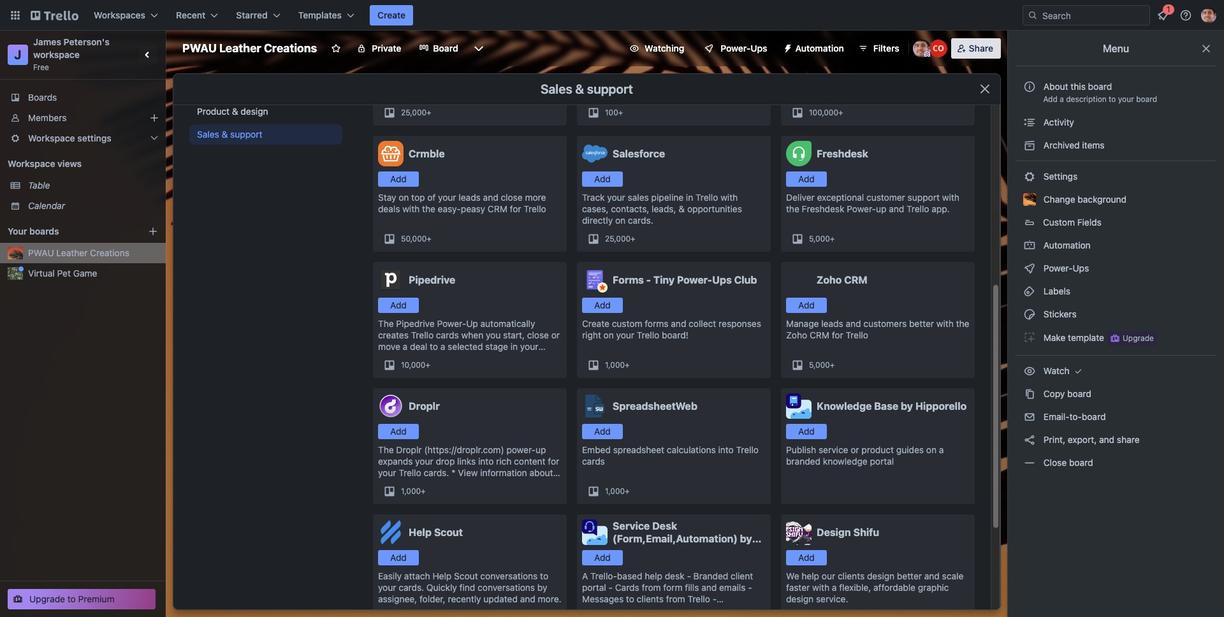 Task type: vqa. For each thing, say whether or not it's contained in the screenshot.


Task type: describe. For each thing, give the bounding box(es) containing it.
graphic
[[918, 582, 949, 593]]

with inside we help our clients design better and scale faster with a flexible, affordable graphic design service.
[[812, 582, 830, 593]]

add for pipedrive
[[390, 300, 407, 310]]

stay
[[378, 192, 396, 203]]

power- inside deliver exceptional customer support with the freshdesk power-up and trello app.
[[847, 203, 876, 214]]

zoho crm
[[817, 274, 868, 286]]

0 horizontal spatial ups
[[712, 274, 732, 286]]

10,000
[[401, 360, 426, 370]]

create custom forms and collect responses right on your trello board!
[[582, 318, 761, 340]]

sales inside sales & support link
[[197, 129, 219, 140]]

deal
[[410, 341, 427, 352]]

1 vertical spatial 25,000 +
[[605, 234, 635, 244]]

0 vertical spatial support
[[587, 82, 633, 96]]

customers
[[863, 318, 907, 329]]

upgrade for upgrade to premium
[[29, 594, 65, 604]]

scale
[[942, 571, 964, 581]]

to left premium at the left
[[67, 594, 76, 604]]

create for create
[[377, 10, 406, 20]]

help inside we help our clients design better and scale faster with a flexible, affordable graphic design service.
[[802, 571, 819, 581]]

zoho inside manage leads and customers better with the zoho crm for trello
[[786, 330, 807, 340]]

cards. inside easily attach help scout conversations to your cards.  quickly find conversations by assignee, folder, recently updated and more.
[[399, 582, 424, 593]]

workspace navigation collapse icon image
[[139, 46, 157, 64]]

add button for help scout
[[378, 550, 419, 566]]

tiny
[[653, 274, 675, 286]]

free
[[33, 62, 49, 72]]

share
[[969, 43, 993, 54]]

settings
[[77, 133, 111, 143]]

print,
[[1044, 434, 1065, 445]]

1 horizontal spatial from
[[666, 594, 685, 604]]

recent button
[[168, 5, 226, 26]]

email-to-board
[[1041, 411, 1106, 422]]

1 vertical spatial 25,000
[[605, 234, 631, 244]]

1 vertical spatial design
[[867, 571, 895, 581]]

sm image for archived items
[[1023, 139, 1036, 152]]

workspace views
[[8, 158, 82, 169]]

change background
[[1041, 194, 1127, 205]]

app.
[[932, 203, 950, 214]]

create for create custom forms and collect responses right on your trello board!
[[582, 318, 609, 329]]

share button
[[951, 38, 1001, 59]]

50,000 +
[[401, 234, 432, 244]]

close inside stay on top of your leads and close more deals with the easy-peasy crm for trello
[[501, 192, 523, 203]]

settings
[[1041, 171, 1078, 182]]

embed
[[582, 444, 611, 455]]

and inside manage leads and customers better with the zoho crm for trello
[[846, 318, 861, 329]]

to inside easily attach help scout conversations to your cards.  quickly find conversations by assignee, folder, recently updated and more.
[[540, 571, 548, 581]]

manage leads and customers better with the zoho crm for trello
[[786, 318, 969, 340]]

labels link
[[1016, 281, 1216, 302]]

+ for freshdesk
[[830, 234, 835, 244]]

your inside track your sales pipeline in trello with cases, contacts, leads, & opportunities directly on cards.
[[607, 192, 625, 203]]

with inside track your sales pipeline in trello with cases, contacts, leads, & opportunities directly on cards.
[[721, 192, 738, 203]]

freshdesk inside deliver exceptional customer support with the freshdesk power-up and trello app.
[[802, 203, 844, 214]]

add inside "about this board add a description to your board"
[[1043, 94, 1058, 104]]

trello inside a trello-based help desk - branded client portal - cards from form fills and emails - messages to clients from trello - automations
[[688, 594, 710, 604]]

about this board add a description to your board
[[1043, 81, 1157, 104]]

desk
[[652, 520, 677, 532]]

50,000
[[401, 234, 427, 244]]

- up fills
[[687, 571, 691, 581]]

virtual pet game
[[28, 268, 97, 279]]

0 horizontal spatial help
[[409, 527, 432, 538]]

close inside the pipedrive power-up automatically creates trello cards when you start, close or move a deal to a selected stage in your sales pipeline.
[[527, 330, 549, 340]]

labels
[[1041, 286, 1070, 296]]

and left share
[[1099, 434, 1115, 445]]

1 vertical spatial pwau
[[28, 247, 54, 258]]

1,000 + for spreadsheetweb
[[605, 486, 630, 496]]

add button for knowledge base by hipporello
[[786, 424, 827, 439]]

in inside track your sales pipeline in trello with cases, contacts, leads, & opportunities directly on cards.
[[686, 192, 693, 203]]

your inside the pipedrive power-up automatically creates trello cards when you start, close or move a deal to a selected stage in your sales pipeline.
[[520, 341, 538, 352]]

power- inside the pipedrive power-up automatically creates trello cards when you start, close or move a deal to a selected stage in your sales pipeline.
[[437, 318, 466, 329]]

starred
[[236, 10, 268, 20]]

knowledge
[[823, 456, 868, 467]]

j link
[[8, 45, 28, 65]]

add for help scout
[[390, 552, 407, 563]]

trello inside deliver exceptional customer support with the freshdesk power-up and trello app.
[[907, 203, 929, 214]]

archived
[[1044, 140, 1080, 150]]

1 vertical spatial creations
[[90, 247, 129, 258]]

back to home image
[[31, 5, 78, 26]]

sales inside the pipedrive power-up automatically creates trello cards when you start, close or move a deal to a selected stage in your sales pipeline.
[[378, 353, 399, 363]]

automations
[[582, 605, 634, 616]]

& inside 'link'
[[232, 106, 238, 117]]

shifu
[[853, 527, 879, 538]]

to inside "about this board add a description to your board"
[[1109, 94, 1116, 104]]

up
[[876, 203, 887, 214]]

pwau leather creations inside text box
[[182, 41, 317, 55]]

sm image for activity
[[1023, 116, 1036, 129]]

virtual pet game link
[[28, 267, 158, 280]]

table
[[28, 180, 50, 191]]

your inside the create custom forms and collect responses right on your trello board!
[[616, 330, 634, 340]]

this
[[1071, 81, 1086, 92]]

workspaces
[[94, 10, 145, 20]]

portal inside a trello-based help desk - branded client portal - cards from form fills and emails - messages to clients from trello - automations
[[582, 582, 606, 593]]

spreadsheet
[[613, 444, 664, 455]]

2 vertical spatial design
[[786, 594, 814, 604]]

sm image for print, export, and share
[[1023, 434, 1036, 446]]

find
[[459, 582, 475, 593]]

export,
[[1068, 434, 1097, 445]]

help inside easily attach help scout conversations to your cards.  quickly find conversations by assignee, folder, recently updated and more.
[[433, 571, 452, 581]]

start,
[[503, 330, 525, 340]]

board up print, export, and share
[[1082, 411, 1106, 422]]

1 horizontal spatial sales
[[541, 82, 572, 96]]

- down trello-
[[609, 582, 613, 593]]

we help our clients design better and scale faster with a flexible, affordable graphic design service.
[[786, 571, 964, 604]]

sm image for copy board
[[1023, 388, 1036, 400]]

add button for droplr
[[378, 424, 419, 439]]

add board image
[[148, 226, 158, 237]]

better inside we help our clients design better and scale faster with a flexible, affordable graphic design service.
[[897, 571, 922, 581]]

1 vertical spatial pwau leather creations
[[28, 247, 129, 258]]

trello inside the pipedrive power-up automatically creates trello cards when you start, close or move a deal to a selected stage in your sales pipeline.
[[411, 330, 434, 340]]

custom
[[1043, 217, 1075, 228]]

upgrade to premium
[[29, 594, 114, 604]]

add button for design shifu
[[786, 550, 827, 566]]

on inside track your sales pipeline in trello with cases, contacts, leads, & opportunities directly on cards.
[[615, 215, 626, 226]]

product
[[197, 106, 230, 117]]

upgrade button
[[1107, 331, 1156, 346]]

emails
[[719, 582, 746, 593]]

stay on top of your leads and close more deals with the easy-peasy crm for trello
[[378, 192, 546, 214]]

100
[[605, 108, 618, 117]]

1 vertical spatial james peterson (jamespeterson93) image
[[913, 40, 931, 57]]

workspace
[[33, 49, 80, 60]]

customize views image
[[472, 42, 485, 55]]

copy board
[[1041, 388, 1091, 399]]

deliver exceptional customer support with the freshdesk power-up and trello app.
[[786, 192, 959, 214]]

0 vertical spatial scout
[[434, 527, 463, 538]]

- down client
[[748, 582, 752, 593]]

peterson's
[[64, 36, 110, 47]]

up
[[466, 318, 478, 329]]

1 vertical spatial conversations
[[478, 582, 535, 593]]

help scout
[[409, 527, 463, 538]]

0 vertical spatial conversations
[[480, 571, 538, 581]]

calculations
[[667, 444, 716, 455]]

support inside deliver exceptional customer support with the freshdesk power-up and trello app.
[[908, 192, 940, 203]]

100,000 +
[[809, 108, 843, 117]]

sm image for labels
[[1023, 285, 1036, 298]]

the inside manage leads and customers better with the zoho crm for trello
[[956, 318, 969, 329]]

add button for spreadsheetweb
[[582, 424, 623, 439]]

with inside manage leads and customers better with the zoho crm for trello
[[936, 318, 954, 329]]

cards inside embed spreadsheet calculations into trello cards
[[582, 456, 605, 467]]

board up description
[[1088, 81, 1112, 92]]

collect
[[689, 318, 716, 329]]

we
[[786, 571, 799, 581]]

- down branded at the right
[[713, 594, 717, 604]]

add for zoho crm
[[798, 300, 815, 310]]

trello-
[[590, 571, 617, 581]]

power- inside button
[[721, 43, 751, 54]]

sm image for make template
[[1023, 331, 1036, 344]]

copy board link
[[1016, 384, 1216, 404]]

0 vertical spatial by
[[901, 400, 913, 412]]

table link
[[28, 179, 158, 192]]

0 vertical spatial freshdesk
[[817, 148, 868, 159]]

deals
[[378, 203, 400, 214]]

stickers
[[1041, 309, 1077, 319]]

add button for salesforce
[[582, 172, 623, 187]]

the inside stay on top of your leads and close more deals with the easy-peasy crm for trello
[[422, 203, 435, 214]]

views
[[57, 158, 82, 169]]

clients inside we help our clients design better and scale faster with a flexible, affordable graphic design service.
[[838, 571, 865, 581]]

a left selected at bottom left
[[440, 341, 445, 352]]

0 vertical spatial 25,000
[[401, 108, 427, 117]]

contacts,
[[611, 203, 649, 214]]

for inside manage leads and customers better with the zoho crm for trello
[[832, 330, 843, 340]]

0 horizontal spatial sales & support
[[197, 129, 262, 140]]

1 horizontal spatial sales & support
[[541, 82, 633, 96]]

5,000 + for freshdesk
[[809, 234, 835, 244]]

design inside 'link'
[[241, 106, 268, 117]]

premium
[[78, 594, 114, 604]]

forms
[[613, 274, 644, 286]]

automation link
[[1016, 235, 1216, 256]]

board down export,
[[1069, 457, 1093, 468]]

forms
[[645, 318, 669, 329]]

and inside stay on top of your leads and close more deals with the easy-peasy crm for trello
[[483, 192, 498, 203]]

boards
[[28, 92, 57, 103]]

pipeline.
[[402, 353, 436, 363]]

workspaces button
[[86, 5, 166, 26]]

scout inside easily attach help scout conversations to your cards.  quickly find conversations by assignee, folder, recently updated and more.
[[454, 571, 478, 581]]

on inside stay on top of your leads and close more deals with the easy-peasy crm for trello
[[399, 192, 409, 203]]

power-ups inside button
[[721, 43, 767, 54]]

1,000 + for droplr
[[401, 486, 426, 496]]

cases,
[[582, 203, 609, 214]]

and inside we help our clients design better and scale faster with a flexible, affordable graphic design service.
[[924, 571, 940, 581]]

add button for forms - tiny power-ups club
[[582, 298, 623, 313]]

attach
[[404, 571, 430, 581]]

add for service desk (form,email,automation) by hipporello
[[594, 552, 611, 563]]

product & design
[[197, 106, 268, 117]]

cards. inside track your sales pipeline in trello with cases, contacts, leads, & opportunities directly on cards.
[[628, 215, 653, 226]]

upgrade to premium link
[[8, 589, 156, 610]]

calendar link
[[28, 200, 158, 212]]

more.
[[538, 594, 561, 604]]

spreadsheetweb
[[613, 400, 697, 412]]

board up 'to-'
[[1067, 388, 1091, 399]]

5,000 for zoho crm
[[809, 360, 830, 370]]

desk
[[665, 571, 685, 581]]

& inside track your sales pipeline in trello with cases, contacts, leads, & opportunities directly on cards.
[[679, 203, 685, 214]]

pipedrive inside the pipedrive power-up automatically creates trello cards when you start, close or move a deal to a selected stage in your sales pipeline.
[[396, 318, 435, 329]]

portal inside publish service or product guides on a branded knowledge portal
[[870, 456, 894, 467]]

automation inside button
[[795, 43, 844, 54]]

of
[[427, 192, 436, 203]]

by inside easily attach help scout conversations to your cards.  quickly find conversations by assignee, folder, recently updated and more.
[[537, 582, 547, 593]]



Task type: locate. For each thing, give the bounding box(es) containing it.
pwau down recent dropdown button
[[182, 41, 217, 55]]

christina overa (christinaovera) image
[[929, 40, 947, 57]]

and left customers at the right of page
[[846, 318, 861, 329]]

the
[[378, 318, 394, 329]]

trello down fills
[[688, 594, 710, 604]]

add button up stay
[[378, 172, 419, 187]]

2 horizontal spatial by
[[901, 400, 913, 412]]

0 vertical spatial for
[[510, 203, 521, 214]]

1 horizontal spatial power-ups
[[1041, 263, 1092, 274]]

add for knowledge base by hipporello
[[798, 426, 815, 437]]

add for freshdesk
[[798, 173, 815, 184]]

upgrade for upgrade
[[1123, 333, 1154, 343]]

private button
[[349, 38, 409, 59]]

calendar
[[28, 200, 65, 211]]

hipporello up the based
[[613, 546, 664, 557]]

1 vertical spatial cards.
[[399, 582, 424, 593]]

sales inside track your sales pipeline in trello with cases, contacts, leads, & opportunities directly on cards.
[[628, 192, 649, 203]]

leather
[[219, 41, 261, 55], [56, 247, 88, 258]]

sm image inside stickers link
[[1023, 308, 1036, 321]]

1,000 down 'custom'
[[605, 360, 625, 370]]

on right the guides
[[926, 444, 937, 455]]

trello left the app.
[[907, 203, 929, 214]]

Search field
[[1038, 6, 1150, 25]]

workspace for workspace settings
[[28, 133, 75, 143]]

+ for droplr
[[421, 486, 426, 496]]

1,000 + down 'custom'
[[605, 360, 630, 370]]

0 horizontal spatial hipporello
[[613, 546, 664, 557]]

with right customers at the right of page
[[936, 318, 954, 329]]

0 vertical spatial cards.
[[628, 215, 653, 226]]

in right pipeline
[[686, 192, 693, 203]]

sm image inside "activity" link
[[1023, 116, 1036, 129]]

custom fields
[[1043, 217, 1102, 228]]

trello inside the create custom forms and collect responses right on your trello board!
[[637, 330, 659, 340]]

0 horizontal spatial by
[[537, 582, 547, 593]]

1 5,000 from the top
[[809, 234, 830, 244]]

0 vertical spatial or
[[551, 330, 560, 340]]

1 vertical spatial sales & support
[[197, 129, 262, 140]]

trello inside manage leads and customers better with the zoho crm for trello
[[846, 330, 868, 340]]

on left top
[[399, 192, 409, 203]]

support down product & design
[[230, 129, 262, 140]]

a
[[1060, 94, 1064, 104], [403, 341, 408, 352], [440, 341, 445, 352], [939, 444, 944, 455], [832, 582, 837, 593]]

1,000 for spreadsheetweb
[[605, 486, 625, 496]]

workspace down 'members'
[[28, 133, 75, 143]]

design up affordable
[[867, 571, 895, 581]]

0 vertical spatial create
[[377, 10, 406, 20]]

0 vertical spatial sales & support
[[541, 82, 633, 96]]

assignee,
[[378, 594, 417, 604]]

create up private
[[377, 10, 406, 20]]

sm image for email-to-board
[[1023, 411, 1036, 423]]

your down easily
[[378, 582, 396, 593]]

open information menu image
[[1180, 9, 1192, 22]]

sm image
[[1023, 116, 1036, 129], [1023, 139, 1036, 152], [1023, 262, 1036, 275], [1023, 285, 1036, 298], [1023, 308, 1036, 321], [1072, 365, 1085, 377], [1023, 388, 1036, 400], [1023, 434, 1036, 446], [1023, 456, 1036, 469]]

creations inside text box
[[264, 41, 317, 55]]

ups inside button
[[751, 43, 767, 54]]

automation left the filters button
[[795, 43, 844, 54]]

0 vertical spatial 5,000 +
[[809, 234, 835, 244]]

better up affordable
[[897, 571, 922, 581]]

0 vertical spatial sales
[[541, 82, 572, 96]]

sm image inside settings link
[[1023, 170, 1036, 183]]

a left deal
[[403, 341, 408, 352]]

1 help from the left
[[645, 571, 662, 581]]

1 horizontal spatial cards.
[[628, 215, 653, 226]]

add for droplr
[[390, 426, 407, 437]]

with up the app.
[[942, 192, 959, 203]]

or up the knowledge
[[851, 444, 859, 455]]

1 vertical spatial by
[[740, 533, 752, 544]]

and right up
[[889, 203, 904, 214]]

a trello-based help desk - branded client portal - cards from form fills and emails - messages to clients from trello - automations
[[582, 571, 753, 616]]

clients down form
[[637, 594, 664, 604]]

close
[[501, 192, 523, 203], [527, 330, 549, 340]]

1 horizontal spatial automation
[[1041, 240, 1091, 251]]

1 horizontal spatial portal
[[870, 456, 894, 467]]

with up opportunities
[[721, 192, 738, 203]]

activity link
[[1016, 112, 1216, 133]]

Board name text field
[[176, 38, 323, 59]]

cards.
[[628, 215, 653, 226], [399, 582, 424, 593]]

power-ups button
[[695, 38, 775, 59]]

your up easy-
[[438, 192, 456, 203]]

the pipedrive power-up automatically creates trello cards when you start, close or move a deal to a selected stage in your sales pipeline.
[[378, 318, 560, 363]]

move
[[378, 341, 400, 352]]

25,000 + down "directly" at the top
[[605, 234, 635, 244]]

upgrade down stickers link
[[1123, 333, 1154, 343]]

zoho down the manage
[[786, 330, 807, 340]]

1,000 up service
[[605, 486, 625, 496]]

- left tiny
[[646, 274, 651, 286]]

crm inside manage leads and customers better with the zoho crm for trello
[[810, 330, 829, 340]]

a inside we help our clients design better and scale faster with a flexible, affordable graphic design service.
[[832, 582, 837, 593]]

1,000 + up help scout
[[401, 486, 426, 496]]

5,000 + for zoho crm
[[809, 360, 835, 370]]

1 horizontal spatial clients
[[838, 571, 865, 581]]

5,000
[[809, 234, 830, 244], [809, 360, 830, 370]]

help up "attach"
[[409, 527, 432, 538]]

1,000 for forms - tiny power-ups club
[[605, 360, 625, 370]]

leads inside stay on top of your leads and close more deals with the easy-peasy crm for trello
[[459, 192, 481, 203]]

1 vertical spatial leads
[[821, 318, 843, 329]]

portal down product
[[870, 456, 894, 467]]

add button down the droplr
[[378, 424, 419, 439]]

or inside the pipedrive power-up automatically creates trello cards when you start, close or move a deal to a selected stage in your sales pipeline.
[[551, 330, 560, 340]]

to up "activity" link
[[1109, 94, 1116, 104]]

ups down automation link
[[1073, 263, 1089, 274]]

to inside a trello-based help desk - branded client portal - cards from form fills and emails - messages to clients from trello - automations
[[626, 594, 634, 604]]

your boards with 2 items element
[[8, 224, 129, 239]]

1 vertical spatial sales
[[378, 353, 399, 363]]

james peterson (jamespeterson93) image
[[1201, 8, 1216, 23], [913, 40, 931, 57]]

creations down templates
[[264, 41, 317, 55]]

pwau leather creations down starred
[[182, 41, 317, 55]]

sm image for watch
[[1023, 365, 1036, 377]]

1 horizontal spatial cards
[[582, 456, 605, 467]]

the inside deliver exceptional customer support with the freshdesk power-up and trello app.
[[786, 203, 799, 214]]

1 vertical spatial create
[[582, 318, 609, 329]]

on
[[399, 192, 409, 203], [615, 215, 626, 226], [604, 330, 614, 340], [926, 444, 937, 455]]

+ for crmble
[[427, 234, 432, 244]]

0 vertical spatial clients
[[838, 571, 865, 581]]

0 horizontal spatial upgrade
[[29, 594, 65, 604]]

better inside manage leads and customers better with the zoho crm for trello
[[909, 318, 934, 329]]

0 horizontal spatial automation
[[795, 43, 844, 54]]

sm image inside 'automation' button
[[778, 38, 795, 56]]

custom
[[612, 318, 642, 329]]

add button for pipedrive
[[378, 298, 419, 313]]

pwau leather creations link
[[28, 247, 158, 259]]

star or unstar board image
[[331, 43, 341, 54]]

support up the app.
[[908, 192, 940, 203]]

&
[[575, 82, 584, 96], [232, 106, 238, 117], [222, 129, 228, 140], [679, 203, 685, 214]]

and down branded at the right
[[701, 582, 717, 593]]

help inside a trello-based help desk - branded client portal - cards from form fills and emails - messages to clients from trello - automations
[[645, 571, 662, 581]]

0 horizontal spatial in
[[511, 341, 518, 352]]

in down start,
[[511, 341, 518, 352]]

1 vertical spatial hipporello
[[613, 546, 664, 557]]

our
[[822, 571, 835, 581]]

1,000 + up service
[[605, 486, 630, 496]]

1,000 up help scout
[[401, 486, 421, 496]]

when
[[461, 330, 483, 340]]

copy
[[1044, 388, 1065, 399]]

0 horizontal spatial crm
[[488, 203, 507, 214]]

1 horizontal spatial leads
[[821, 318, 843, 329]]

and up "board!"
[[671, 318, 686, 329]]

opportunities
[[687, 203, 742, 214]]

0 horizontal spatial create
[[377, 10, 406, 20]]

0 horizontal spatial close
[[501, 192, 523, 203]]

sm image for power-ups
[[1023, 262, 1036, 275]]

freshdesk
[[817, 148, 868, 159], [802, 203, 844, 214]]

5,000 + down exceptional
[[809, 234, 835, 244]]

your inside easily attach help scout conversations to your cards.  quickly find conversations by assignee, folder, recently updated and more.
[[378, 582, 396, 593]]

for inside stay on top of your leads and close more deals with the easy-peasy crm for trello
[[510, 203, 521, 214]]

0 vertical spatial crm
[[488, 203, 507, 214]]

j
[[14, 47, 21, 62]]

0 horizontal spatial from
[[642, 582, 661, 593]]

0 vertical spatial power-ups
[[721, 43, 767, 54]]

with down top
[[402, 203, 420, 214]]

0 vertical spatial portal
[[870, 456, 894, 467]]

design up sales & support link
[[241, 106, 268, 117]]

0 vertical spatial 25,000 +
[[401, 108, 431, 117]]

crm
[[488, 203, 507, 214], [844, 274, 868, 286], [810, 330, 829, 340]]

25,000 +
[[401, 108, 431, 117], [605, 234, 635, 244]]

james
[[33, 36, 61, 47]]

cards
[[615, 582, 639, 593]]

branded
[[786, 456, 821, 467]]

close
[[1044, 457, 1067, 468]]

trello inside stay on top of your leads and close more deals with the easy-peasy crm for trello
[[524, 203, 546, 214]]

cards down embed
[[582, 456, 605, 467]]

or left right
[[551, 330, 560, 340]]

sm image inside email-to-board link
[[1023, 411, 1036, 423]]

product & design link
[[189, 101, 342, 122]]

and inside easily attach help scout conversations to your cards.  quickly find conversations by assignee, folder, recently updated and more.
[[520, 594, 535, 604]]

pwau inside text box
[[182, 41, 217, 55]]

1,000
[[605, 360, 625, 370], [401, 486, 421, 496], [605, 486, 625, 496]]

private
[[372, 43, 401, 54]]

+
[[427, 108, 431, 117], [618, 108, 623, 117], [838, 108, 843, 117], [427, 234, 432, 244], [631, 234, 635, 244], [830, 234, 835, 244], [426, 360, 430, 370], [625, 360, 630, 370], [830, 360, 835, 370], [421, 486, 426, 496], [625, 486, 630, 496]]

cards
[[436, 330, 459, 340], [582, 456, 605, 467]]

conversations
[[480, 571, 538, 581], [478, 582, 535, 593]]

trello down 'forms'
[[637, 330, 659, 340]]

change background link
[[1016, 189, 1216, 210]]

a inside publish service or product guides on a branded knowledge portal
[[939, 444, 944, 455]]

trello down customers at the right of page
[[846, 330, 868, 340]]

0 horizontal spatial zoho
[[786, 330, 807, 340]]

1 horizontal spatial leather
[[219, 41, 261, 55]]

portal
[[870, 456, 894, 467], [582, 582, 606, 593]]

you
[[486, 330, 501, 340]]

1 vertical spatial power-ups
[[1041, 263, 1092, 274]]

1 vertical spatial 5,000
[[809, 360, 830, 370]]

1 vertical spatial pipedrive
[[396, 318, 435, 329]]

on inside the create custom forms and collect responses right on your trello board!
[[604, 330, 614, 340]]

stickers link
[[1016, 304, 1216, 325]]

0 vertical spatial cards
[[436, 330, 459, 340]]

0 horizontal spatial leather
[[56, 247, 88, 258]]

knowledge
[[817, 400, 872, 412]]

your down start,
[[520, 341, 538, 352]]

1,000 + for forms - tiny power-ups club
[[605, 360, 630, 370]]

add for salesforce
[[594, 173, 611, 184]]

easy-
[[438, 203, 461, 214]]

freshdesk down exceptional
[[802, 203, 844, 214]]

0 horizontal spatial for
[[510, 203, 521, 214]]

5,000 down the manage
[[809, 360, 830, 370]]

add button up 'custom'
[[582, 298, 623, 313]]

cards inside the pipedrive power-up automatically creates trello cards when you start, close or move a deal to a selected stage in your sales pipeline.
[[436, 330, 459, 340]]

0 horizontal spatial pwau
[[28, 247, 54, 258]]

to right deal
[[430, 341, 438, 352]]

sm image inside watch link
[[1072, 365, 1085, 377]]

+ for pipedrive
[[426, 360, 430, 370]]

25,000 down "directly" at the top
[[605, 234, 631, 244]]

0 vertical spatial leads
[[459, 192, 481, 203]]

1 vertical spatial from
[[666, 594, 685, 604]]

salesforce
[[613, 148, 665, 159]]

add button up publish
[[786, 424, 827, 439]]

sm image inside automation link
[[1023, 239, 1036, 252]]

creates
[[378, 330, 409, 340]]

2 horizontal spatial support
[[908, 192, 940, 203]]

by inside service desk (form,email,automation) by hipporello
[[740, 533, 752, 544]]

customer
[[866, 192, 905, 203]]

25,000 up crmble
[[401, 108, 427, 117]]

leads
[[459, 192, 481, 203], [821, 318, 843, 329]]

1 vertical spatial upgrade
[[29, 594, 65, 604]]

0 horizontal spatial portal
[[582, 582, 606, 593]]

0 vertical spatial upgrade
[[1123, 333, 1154, 343]]

pwau leather creations up game
[[28, 247, 129, 258]]

and inside the create custom forms and collect responses right on your trello board!
[[671, 318, 686, 329]]

quickly
[[426, 582, 457, 593]]

1 vertical spatial portal
[[582, 582, 606, 593]]

leather inside text box
[[219, 41, 261, 55]]

create inside button
[[377, 10, 406, 20]]

sm image for stickers
[[1023, 308, 1036, 321]]

crm inside stay on top of your leads and close more deals with the easy-peasy crm for trello
[[488, 203, 507, 214]]

your inside "about this board add a description to your board"
[[1118, 94, 1134, 104]]

more
[[525, 192, 546, 203]]

0 horizontal spatial 25,000
[[401, 108, 427, 117]]

with inside stay on top of your leads and close more deals with the easy-peasy crm for trello
[[402, 203, 420, 214]]

and left more.
[[520, 594, 535, 604]]

1 vertical spatial ups
[[1073, 263, 1089, 274]]

description
[[1066, 94, 1107, 104]]

add button up the manage
[[786, 298, 827, 313]]

a down the 'about'
[[1060, 94, 1064, 104]]

workspace inside popup button
[[28, 133, 75, 143]]

updated
[[484, 594, 518, 604]]

on right right
[[604, 330, 614, 340]]

add button for crmble
[[378, 172, 419, 187]]

sm image for close board
[[1023, 456, 1036, 469]]

1 vertical spatial sales
[[197, 129, 219, 140]]

sm image inside power-ups link
[[1023, 262, 1036, 275]]

close board
[[1041, 457, 1093, 468]]

automation down custom fields
[[1041, 240, 1091, 251]]

add for crmble
[[390, 173, 407, 184]]

1 horizontal spatial james peterson (jamespeterson93) image
[[1201, 8, 1216, 23]]

sales & support
[[541, 82, 633, 96], [197, 129, 262, 140]]

crm right peasy
[[488, 203, 507, 214]]

+ for salesforce
[[631, 234, 635, 244]]

2 vertical spatial by
[[537, 582, 547, 593]]

clients inside a trello-based help desk - branded client portal - cards from form fills and emails - messages to clients from trello - automations
[[637, 594, 664, 604]]

add
[[1043, 94, 1058, 104], [390, 173, 407, 184], [594, 173, 611, 184], [798, 173, 815, 184], [390, 300, 407, 310], [594, 300, 611, 310], [798, 300, 815, 310], [390, 426, 407, 437], [594, 426, 611, 437], [798, 426, 815, 437], [390, 552, 407, 563], [594, 552, 611, 563], [798, 552, 815, 563]]

board link
[[412, 38, 466, 59]]

selected
[[448, 341, 483, 352]]

sm image inside print, export, and share link
[[1023, 434, 1036, 446]]

boards
[[29, 226, 59, 237]]

1 horizontal spatial for
[[832, 330, 843, 340]]

scout up find
[[454, 571, 478, 581]]

0 vertical spatial hipporello
[[915, 400, 967, 412]]

to inside the pipedrive power-up automatically creates trello cards when you start, close or move a deal to a selected stage in your sales pipeline.
[[430, 341, 438, 352]]

2 5,000 + from the top
[[809, 360, 835, 370]]

deliver
[[786, 192, 815, 203]]

2 horizontal spatial ups
[[1073, 263, 1089, 274]]

+ for zoho crm
[[830, 360, 835, 370]]

0 vertical spatial pwau leather creations
[[182, 41, 317, 55]]

0 horizontal spatial power-ups
[[721, 43, 767, 54]]

1 horizontal spatial creations
[[264, 41, 317, 55]]

sm image
[[778, 38, 795, 56], [1023, 170, 1036, 183], [1023, 239, 1036, 252], [1023, 331, 1036, 344], [1023, 365, 1036, 377], [1023, 411, 1036, 423]]

better right customers at the right of page
[[909, 318, 934, 329]]

sales & support link
[[189, 124, 342, 145]]

sales
[[541, 82, 572, 96], [197, 129, 219, 140]]

1 vertical spatial leather
[[56, 247, 88, 258]]

hipporello up the guides
[[915, 400, 967, 412]]

or inside publish service or product guides on a branded knowledge portal
[[851, 444, 859, 455]]

and up peasy
[[483, 192, 498, 203]]

1 notification image
[[1155, 8, 1171, 23]]

1 vertical spatial workspace
[[8, 158, 55, 169]]

by right 'base'
[[901, 400, 913, 412]]

1 horizontal spatial by
[[740, 533, 752, 544]]

add button for service desk (form,email,automation) by hipporello
[[582, 550, 623, 566]]

easily attach help scout conversations to your cards.  quickly find conversations by assignee, folder, recently updated and more.
[[378, 571, 561, 604]]

archived items link
[[1016, 135, 1216, 156]]

hipporello inside service desk (form,email,automation) by hipporello
[[613, 546, 664, 557]]

trello inside embed spreadsheet calculations into trello cards
[[736, 444, 759, 455]]

1 vertical spatial zoho
[[786, 330, 807, 340]]

primary element
[[0, 0, 1224, 31]]

leather down starred
[[219, 41, 261, 55]]

pet
[[57, 268, 71, 279]]

trello up deal
[[411, 330, 434, 340]]

close left more
[[501, 192, 523, 203]]

and inside a trello-based help desk - branded client portal - cards from form fills and emails - messages to clients from trello - automations
[[701, 582, 717, 593]]

the
[[422, 203, 435, 214], [786, 203, 799, 214], [956, 318, 969, 329]]

product
[[862, 444, 894, 455]]

for right peasy
[[510, 203, 521, 214]]

faster
[[786, 582, 810, 593]]

on inside publish service or product guides on a branded knowledge portal
[[926, 444, 937, 455]]

support up 100
[[587, 82, 633, 96]]

sm image inside close board link
[[1023, 456, 1036, 469]]

search image
[[1028, 10, 1038, 20]]

by
[[901, 400, 913, 412], [740, 533, 752, 544], [537, 582, 547, 593]]

0 vertical spatial 5,000
[[809, 234, 830, 244]]

workspace
[[28, 133, 75, 143], [8, 158, 55, 169]]

board up "activity" link
[[1136, 94, 1157, 104]]

background
[[1078, 194, 1127, 205]]

2 horizontal spatial design
[[867, 571, 895, 581]]

0 horizontal spatial 25,000 +
[[401, 108, 431, 117]]

2 help from the left
[[802, 571, 819, 581]]

0 horizontal spatial pwau leather creations
[[28, 247, 129, 258]]

sm image inside copy board link
[[1023, 388, 1036, 400]]

workspace for workspace views
[[8, 158, 55, 169]]

for down zoho crm
[[832, 330, 843, 340]]

1,000 for droplr
[[401, 486, 421, 496]]

0 vertical spatial leather
[[219, 41, 261, 55]]

into
[[718, 444, 734, 455]]

a right the guides
[[939, 444, 944, 455]]

forms - tiny power-ups club
[[613, 274, 757, 286]]

1 vertical spatial automation
[[1041, 240, 1091, 251]]

pipedrive
[[409, 274, 455, 286], [396, 318, 435, 329]]

your inside stay on top of your leads and close more deals with the easy-peasy crm for trello
[[438, 192, 456, 203]]

embed spreadsheet calculations into trello cards
[[582, 444, 759, 467]]

1 horizontal spatial help
[[433, 571, 452, 581]]

create up right
[[582, 318, 609, 329]]

sm image inside archived items link
[[1023, 139, 1036, 152]]

clients up flexible,
[[838, 571, 865, 581]]

1 horizontal spatial close
[[527, 330, 549, 340]]

power-ups link
[[1016, 258, 1216, 279]]

2 5,000 from the top
[[809, 360, 830, 370]]

0 horizontal spatial or
[[551, 330, 560, 340]]

leads up peasy
[[459, 192, 481, 203]]

1 horizontal spatial 25,000 +
[[605, 234, 635, 244]]

sm image inside watch link
[[1023, 365, 1036, 377]]

stage
[[485, 341, 508, 352]]

trello inside track your sales pipeline in trello with cases, contacts, leads, & opportunities directly on cards.
[[696, 192, 718, 203]]

sm image inside labels link
[[1023, 285, 1036, 298]]

with inside deliver exceptional customer support with the freshdesk power-up and trello app.
[[942, 192, 959, 203]]

sales down move
[[378, 353, 399, 363]]

fields
[[1077, 217, 1102, 228]]

this member is an admin of this board. image
[[924, 52, 930, 57]]

0 vertical spatial pipedrive
[[409, 274, 455, 286]]

clients
[[838, 571, 865, 581], [637, 594, 664, 604]]

right
[[582, 330, 601, 340]]

and inside deliver exceptional customer support with the freshdesk power-up and trello app.
[[889, 203, 904, 214]]

+ for forms - tiny power-ups club
[[625, 360, 630, 370]]

1 vertical spatial freshdesk
[[802, 203, 844, 214]]

1 horizontal spatial hipporello
[[915, 400, 967, 412]]

design down the faster
[[786, 594, 814, 604]]

ups left 'automation' button
[[751, 43, 767, 54]]

crm down the manage
[[810, 330, 829, 340]]

to
[[1109, 94, 1116, 104], [430, 341, 438, 352], [540, 571, 548, 581], [67, 594, 76, 604], [626, 594, 634, 604]]

your up the contacts,
[[607, 192, 625, 203]]

sm image for settings
[[1023, 170, 1036, 183]]

+ for spreadsheetweb
[[625, 486, 630, 496]]

add button for zoho crm
[[786, 298, 827, 313]]

1 vertical spatial scout
[[454, 571, 478, 581]]

add button up 'the'
[[378, 298, 419, 313]]

add for forms - tiny power-ups club
[[594, 300, 611, 310]]

2 horizontal spatial crm
[[844, 274, 868, 286]]

5,000 for freshdesk
[[809, 234, 830, 244]]

0 horizontal spatial help
[[645, 571, 662, 581]]

1 5,000 + from the top
[[809, 234, 835, 244]]

1 horizontal spatial upgrade
[[1123, 333, 1154, 343]]

close right start,
[[527, 330, 549, 340]]

templates button
[[291, 5, 362, 26]]

1 horizontal spatial ups
[[751, 43, 767, 54]]

add for design shifu
[[798, 552, 815, 563]]

in inside the pipedrive power-up automatically creates trello cards when you start, close or move a deal to a selected stage in your sales pipeline.
[[511, 341, 518, 352]]

based
[[617, 571, 642, 581]]

upgrade inside button
[[1123, 333, 1154, 343]]

2 vertical spatial crm
[[810, 330, 829, 340]]

1 horizontal spatial pwau leather creations
[[182, 41, 317, 55]]

0 vertical spatial help
[[409, 527, 432, 538]]

sm image for automation
[[1023, 239, 1036, 252]]

pwau up virtual
[[28, 247, 54, 258]]

leads inside manage leads and customers better with the zoho crm for trello
[[821, 318, 843, 329]]

add button for freshdesk
[[786, 172, 827, 187]]

make template
[[1041, 332, 1104, 343]]

add for spreadsheetweb
[[594, 426, 611, 437]]

0 horizontal spatial leads
[[459, 192, 481, 203]]

members link
[[0, 108, 166, 128]]

a inside "about this board add a description to your board"
[[1060, 94, 1064, 104]]

0 vertical spatial ups
[[751, 43, 767, 54]]

with down our
[[812, 582, 830, 593]]

0 vertical spatial zoho
[[817, 274, 842, 286]]

0 horizontal spatial support
[[230, 129, 262, 140]]



